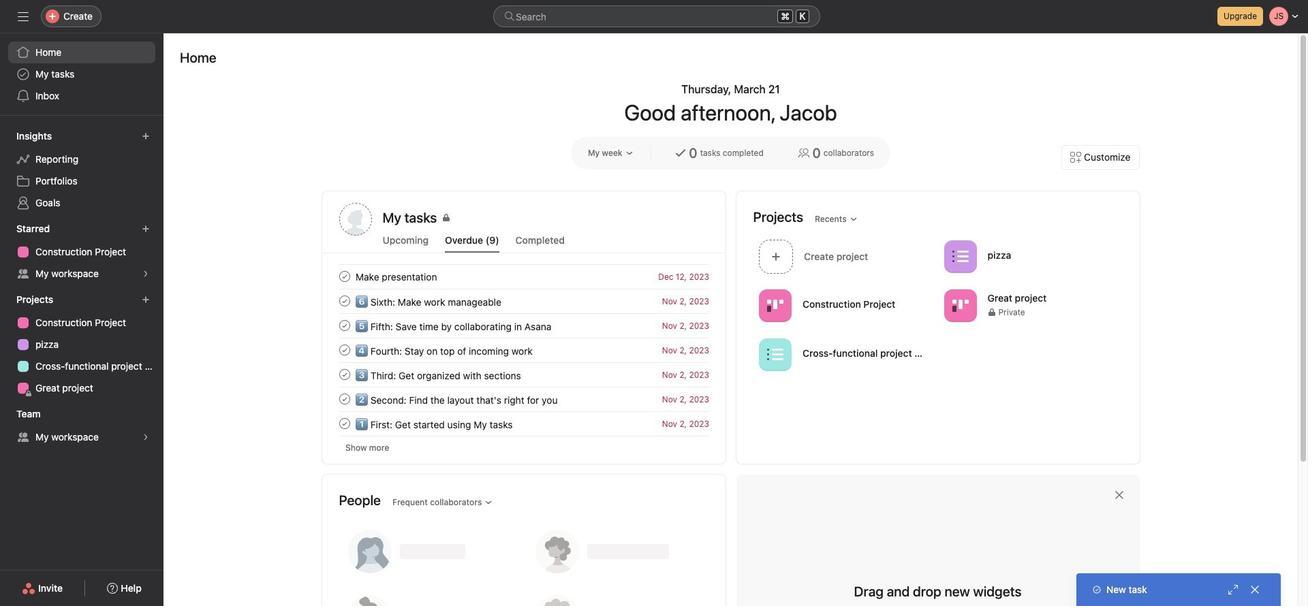 Task type: vqa. For each thing, say whether or not it's contained in the screenshot.
third Mark complete option from the top
yes



Task type: describe. For each thing, give the bounding box(es) containing it.
expand new task image
[[1229, 585, 1239, 596]]

global element
[[0, 33, 164, 115]]

4 mark complete checkbox from the top
[[336, 416, 353, 432]]

Search tasks, projects, and more text field
[[494, 5, 821, 27]]

teams element
[[0, 402, 164, 451]]

list image
[[952, 248, 969, 265]]

1 mark complete image from the top
[[336, 318, 353, 334]]

1 mark complete image from the top
[[336, 269, 353, 285]]

dismiss image
[[1114, 490, 1125, 501]]

2 mark complete checkbox from the top
[[336, 367, 353, 383]]

2 mark complete image from the top
[[336, 293, 353, 310]]

see details, my workspace image
[[142, 270, 150, 278]]

4 mark complete image from the top
[[336, 391, 353, 408]]

3 mark complete image from the top
[[336, 342, 353, 359]]

new insights image
[[142, 132, 150, 140]]

2 mark complete checkbox from the top
[[336, 293, 353, 310]]

projects element
[[0, 288, 164, 402]]

3 mark complete checkbox from the top
[[336, 318, 353, 334]]

2 mark complete image from the top
[[336, 367, 353, 383]]

add items to starred image
[[142, 225, 150, 233]]

3 mark complete image from the top
[[336, 416, 353, 432]]

close image
[[1250, 585, 1261, 596]]



Task type: locate. For each thing, give the bounding box(es) containing it.
1 mark complete checkbox from the top
[[336, 342, 353, 359]]

0 vertical spatial mark complete image
[[336, 318, 353, 334]]

hide sidebar image
[[18, 11, 29, 22]]

2 board image from the left
[[952, 298, 969, 314]]

starred element
[[0, 217, 164, 288]]

new project or portfolio image
[[142, 296, 150, 304]]

list image
[[767, 347, 784, 363]]

Mark complete checkbox
[[336, 269, 353, 285], [336, 293, 353, 310], [336, 318, 353, 334], [336, 416, 353, 432]]

board image down list image
[[952, 298, 969, 314]]

board image
[[767, 298, 784, 314], [952, 298, 969, 314]]

0 vertical spatial mark complete checkbox
[[336, 342, 353, 359]]

1 mark complete checkbox from the top
[[336, 269, 353, 285]]

1 horizontal spatial board image
[[952, 298, 969, 314]]

3 mark complete checkbox from the top
[[336, 391, 353, 408]]

see details, my workspace image
[[142, 434, 150, 442]]

add profile photo image
[[339, 203, 372, 236]]

list item
[[754, 236, 939, 277], [323, 265, 726, 289], [323, 289, 726, 314], [323, 314, 726, 338], [323, 338, 726, 363], [323, 363, 726, 387], [323, 387, 726, 412], [323, 412, 726, 436]]

mark complete image
[[336, 318, 353, 334], [336, 367, 353, 383], [336, 416, 353, 432]]

1 vertical spatial mark complete checkbox
[[336, 367, 353, 383]]

1 board image from the left
[[767, 298, 784, 314]]

2 vertical spatial mark complete image
[[336, 416, 353, 432]]

2 vertical spatial mark complete checkbox
[[336, 391, 353, 408]]

None field
[[494, 5, 821, 27]]

1 vertical spatial mark complete image
[[336, 367, 353, 383]]

insights element
[[0, 124, 164, 217]]

Mark complete checkbox
[[336, 342, 353, 359], [336, 367, 353, 383], [336, 391, 353, 408]]

mark complete image
[[336, 269, 353, 285], [336, 293, 353, 310], [336, 342, 353, 359], [336, 391, 353, 408]]

0 horizontal spatial board image
[[767, 298, 784, 314]]

board image up list icon
[[767, 298, 784, 314]]



